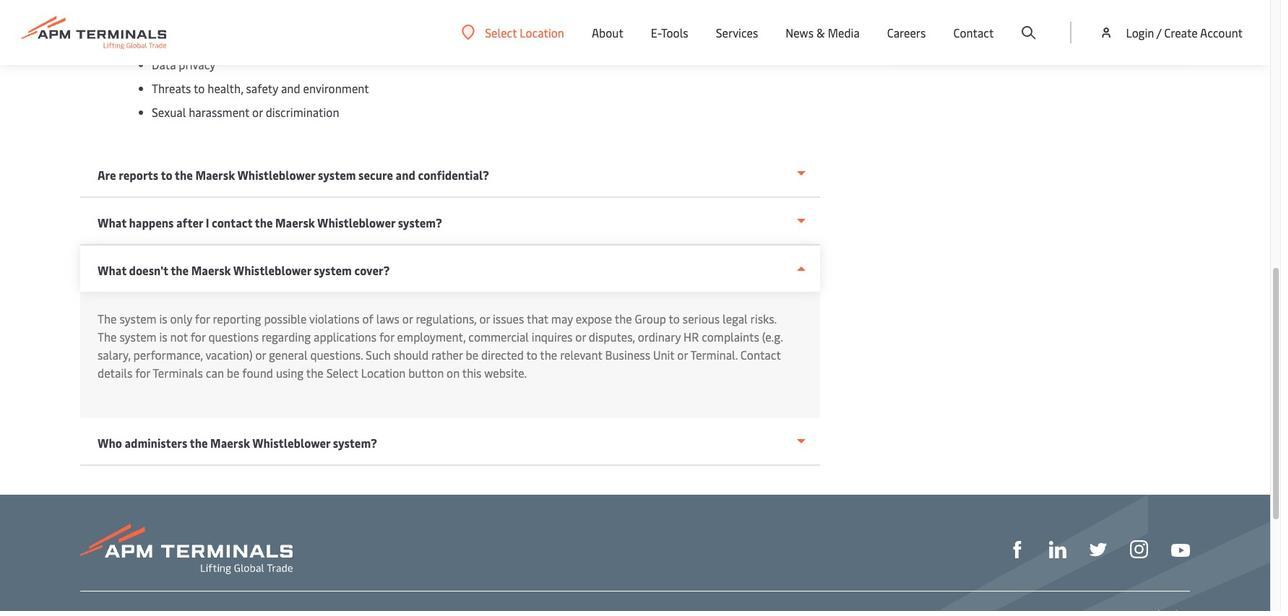 Task type: describe. For each thing, give the bounding box(es) containing it.
reporting
[[213, 311, 261, 327]]

instagram link
[[1131, 540, 1149, 559]]

vacation)
[[206, 347, 253, 363]]

are
[[98, 167, 116, 183]]

1 is from the top
[[159, 311, 167, 327]]

secure
[[359, 167, 393, 183]]

1 the from the top
[[98, 311, 117, 327]]

maersk up i
[[196, 167, 235, 183]]

the right "contact"
[[255, 215, 273, 231]]

the right administers
[[190, 435, 208, 451]]

commercial
[[469, 329, 529, 345]]

violations
[[309, 311, 360, 327]]

account
[[1201, 25, 1244, 40]]

should
[[394, 347, 429, 363]]

on
[[447, 365, 460, 381]]

what doesn't the maersk whistleblower system cover?
[[98, 262, 390, 278]]

directed
[[482, 347, 524, 363]]

doesn't
[[129, 262, 168, 278]]

tools
[[662, 25, 689, 40]]

2 is from the top
[[159, 329, 167, 345]]

for right details
[[135, 365, 150, 381]]

the right 'using'
[[306, 365, 324, 381]]

health,
[[208, 80, 243, 96]]

happens
[[129, 215, 174, 231]]

it security
[[152, 33, 205, 48]]

system left only
[[120, 311, 157, 327]]

laws
[[376, 311, 400, 327]]

sexual
[[152, 104, 186, 120]]

facebook image
[[1009, 542, 1027, 559]]

news & media button
[[786, 0, 860, 65]]

select inside the system is only for reporting possible violations of laws or regulations, or issues that may expose the group to serious legal risks. the system is not for questions regarding applications for employment, commercial inquires or disputes, ordinary hr complaints (e.g. salary, performance, vacation) or general questions. such should rather be directed to the relevant business unit or terminal. contact details for terminals can be found using the select location button on this website.
[[327, 365, 358, 381]]

terminals
[[153, 365, 203, 381]]

website.
[[485, 365, 527, 381]]

what happens after i contact the maersk whistleblower system? button
[[80, 198, 821, 246]]

to down privacy
[[194, 80, 205, 96]]

maersk down the can
[[210, 435, 250, 451]]

expose
[[576, 311, 613, 327]]

unit
[[654, 347, 675, 363]]

linkedin__x28_alt_x29__3_ link
[[1050, 540, 1067, 559]]

reports
[[119, 167, 158, 183]]

or up "found"
[[256, 347, 266, 363]]

whistleblower down 'using'
[[252, 435, 331, 451]]

questions
[[209, 329, 259, 345]]

or up commercial
[[480, 311, 490, 327]]

1 horizontal spatial select
[[485, 24, 517, 40]]

youtube image
[[1172, 544, 1191, 557]]

regulations,
[[416, 311, 477, 327]]

who administers the maersk whistleblower system?
[[98, 435, 377, 451]]

who administers the maersk whistleblower system? button
[[80, 419, 821, 466]]

possible
[[264, 311, 307, 327]]

the system is only for reporting possible violations of laws or regulations, or issues that may expose the group to serious legal risks. the system is not for questions regarding applications for employment, commercial inquires or disputes, ordinary hr complaints (e.g. salary, performance, vacation) or general questions. such should rather be directed to the relevant business unit or terminal. contact details for terminals can be found using the select location button on this website.
[[98, 311, 783, 381]]

rather
[[432, 347, 463, 363]]

whistleblower up what happens after i contact the maersk whistleblower system?
[[237, 167, 316, 183]]

risks.
[[751, 311, 777, 327]]

complaints
[[702, 329, 760, 345]]

services button
[[716, 0, 759, 65]]

2 the from the top
[[98, 329, 117, 345]]

terminal.
[[691, 347, 738, 363]]

are reports to the maersk whistleblower system secure and confidential? button
[[80, 150, 821, 198]]

shape link
[[1009, 540, 1027, 559]]

create
[[1165, 25, 1199, 40]]

system? inside "dropdown button"
[[398, 215, 442, 231]]

news
[[786, 25, 814, 40]]

who
[[98, 435, 122, 451]]

system inside "dropdown button"
[[314, 262, 352, 278]]

system inside dropdown button
[[318, 167, 356, 183]]

harassment
[[189, 104, 250, 120]]

the up disputes,
[[615, 311, 632, 327]]

that
[[527, 311, 549, 327]]

using
[[276, 365, 304, 381]]

for right only
[[195, 311, 210, 327]]

data privacy
[[152, 56, 216, 72]]

i
[[206, 215, 209, 231]]

login / create account
[[1127, 25, 1244, 40]]

or right unit
[[678, 347, 688, 363]]

login
[[1127, 25, 1155, 40]]

of
[[363, 311, 374, 327]]

such
[[366, 347, 391, 363]]

&
[[817, 25, 826, 40]]

whistleblower down what happens after i contact the maersk whistleblower system?
[[233, 262, 311, 278]]

to down inquires
[[527, 347, 538, 363]]

after
[[176, 215, 203, 231]]

0 horizontal spatial be
[[227, 365, 240, 381]]

security
[[164, 33, 205, 48]]

for down the laws on the bottom left of page
[[380, 329, 395, 345]]

maersk down are reports to the maersk whistleblower system secure and confidential?
[[276, 215, 315, 231]]

careers
[[888, 25, 927, 40]]

employment,
[[397, 329, 466, 345]]

or up relevant at left bottom
[[576, 329, 586, 345]]



Task type: locate. For each thing, give the bounding box(es) containing it.
threats to health, safety and environment
[[152, 80, 369, 96]]

1 vertical spatial is
[[159, 329, 167, 345]]

contact right careers
[[954, 25, 994, 40]]

competition law
[[152, 9, 237, 25]]

contact
[[954, 25, 994, 40], [741, 347, 781, 363]]

system? inside dropdown button
[[333, 435, 377, 451]]

the right doesn't
[[171, 262, 189, 278]]

you tube link
[[1172, 540, 1191, 559]]

1 vertical spatial the
[[98, 329, 117, 345]]

0 vertical spatial contact
[[954, 25, 994, 40]]

media
[[828, 25, 860, 40]]

0 horizontal spatial and
[[281, 80, 301, 96]]

or down threats to health, safety and environment
[[252, 104, 263, 120]]

and up discrimination
[[281, 80, 301, 96]]

location left the about on the top
[[520, 24, 565, 40]]

0 vertical spatial and
[[281, 80, 301, 96]]

contact inside the system is only for reporting possible violations of laws or regulations, or issues that may expose the group to serious legal risks. the system is not for questions regarding applications for employment, commercial inquires or disputes, ordinary hr complaints (e.g. salary, performance, vacation) or general questions. such should rather be directed to the relevant business unit or terminal. contact details for terminals can be found using the select location button on this website.
[[741, 347, 781, 363]]

performance,
[[133, 347, 203, 363]]

system up salary,
[[120, 329, 157, 345]]

be right the can
[[227, 365, 240, 381]]

to right 'reports'
[[161, 167, 172, 183]]

1 horizontal spatial location
[[520, 24, 565, 40]]

0 horizontal spatial system?
[[333, 435, 377, 451]]

1 horizontal spatial be
[[466, 347, 479, 363]]

instagram image
[[1131, 541, 1149, 559]]

1 vertical spatial what
[[98, 262, 127, 278]]

maersk
[[196, 167, 235, 183], [276, 215, 315, 231], [191, 262, 231, 278], [210, 435, 250, 451]]

this
[[463, 365, 482, 381]]

questions.
[[311, 347, 363, 363]]

0 vertical spatial system?
[[398, 215, 442, 231]]

what left doesn't
[[98, 262, 127, 278]]

salary,
[[98, 347, 131, 363]]

0 horizontal spatial contact
[[741, 347, 781, 363]]

0 vertical spatial be
[[466, 347, 479, 363]]

system?
[[398, 215, 442, 231], [333, 435, 377, 451]]

careers button
[[888, 0, 927, 65]]

0 vertical spatial the
[[98, 311, 117, 327]]

select
[[485, 24, 517, 40], [327, 365, 358, 381]]

2 what from the top
[[98, 262, 127, 278]]

0 vertical spatial select
[[485, 24, 517, 40]]

group
[[635, 311, 667, 327]]

to up ordinary
[[669, 311, 680, 327]]

0 vertical spatial what
[[98, 215, 127, 231]]

general
[[269, 347, 308, 363]]

contact button
[[954, 0, 994, 65]]

regarding
[[262, 329, 311, 345]]

location down such
[[361, 365, 406, 381]]

fill 44 link
[[1090, 540, 1108, 559]]

maersk down i
[[191, 262, 231, 278]]

or
[[252, 104, 263, 120], [403, 311, 413, 327], [480, 311, 490, 327], [576, 329, 586, 345], [256, 347, 266, 363], [678, 347, 688, 363]]

issues
[[493, 311, 524, 327]]

and right secure
[[396, 167, 416, 183]]

can
[[206, 365, 224, 381]]

0 horizontal spatial select
[[327, 365, 358, 381]]

1 vertical spatial system?
[[333, 435, 377, 451]]

found
[[242, 365, 273, 381]]

hr
[[684, 329, 699, 345]]

may
[[552, 311, 573, 327]]

is left only
[[159, 311, 167, 327]]

details
[[98, 365, 132, 381]]

what for what doesn't the maersk whistleblower system cover?
[[98, 262, 127, 278]]

is left not
[[159, 329, 167, 345]]

it
[[152, 33, 161, 48]]

1 horizontal spatial system?
[[398, 215, 442, 231]]

1 horizontal spatial contact
[[954, 25, 994, 40]]

or right the laws on the bottom left of page
[[403, 311, 413, 327]]

law
[[219, 9, 237, 25]]

privacy
[[179, 56, 216, 72]]

serious
[[683, 311, 720, 327]]

ordinary
[[638, 329, 681, 345]]

e-
[[651, 25, 662, 40]]

for
[[195, 311, 210, 327], [191, 329, 206, 345], [380, 329, 395, 345], [135, 365, 150, 381]]

select location
[[485, 24, 565, 40]]

are reports to the maersk whistleblower system secure and confidential?
[[98, 167, 489, 183]]

relevant
[[560, 347, 603, 363]]

about
[[592, 25, 624, 40]]

and inside dropdown button
[[396, 167, 416, 183]]

news & media
[[786, 25, 860, 40]]

1 vertical spatial contact
[[741, 347, 781, 363]]

the
[[98, 311, 117, 327], [98, 329, 117, 345]]

what doesn't the maersk whistleblower system cover? button
[[80, 246, 821, 292]]

for right not
[[191, 329, 206, 345]]

what left happens
[[98, 215, 127, 231]]

button
[[409, 365, 444, 381]]

select location button
[[462, 24, 565, 40]]

about button
[[592, 0, 624, 65]]

disputes,
[[589, 329, 635, 345]]

what for what happens after i contact the maersk whistleblower system?
[[98, 215, 127, 231]]

sexual harassment or discrimination
[[152, 104, 339, 120]]

0 vertical spatial is
[[159, 311, 167, 327]]

system
[[318, 167, 356, 183], [314, 262, 352, 278], [120, 311, 157, 327], [120, 329, 157, 345]]

contact down '(e.g.'
[[741, 347, 781, 363]]

1 vertical spatial location
[[361, 365, 406, 381]]

data
[[152, 56, 176, 72]]

1 what from the top
[[98, 215, 127, 231]]

1 vertical spatial select
[[327, 365, 358, 381]]

safety
[[246, 80, 278, 96]]

e-tools button
[[651, 0, 689, 65]]

twitter image
[[1090, 542, 1108, 559]]

threats
[[152, 80, 191, 96]]

applications
[[314, 329, 377, 345]]

legal
[[723, 311, 748, 327]]

environment
[[303, 80, 369, 96]]

linkedin image
[[1050, 542, 1067, 559]]

cover?
[[355, 262, 390, 278]]

1 vertical spatial be
[[227, 365, 240, 381]]

e-tools
[[651, 25, 689, 40]]

login / create account link
[[1100, 0, 1244, 65]]

not
[[170, 329, 188, 345]]

what
[[98, 215, 127, 231], [98, 262, 127, 278]]

inquires
[[532, 329, 573, 345]]

location
[[520, 24, 565, 40], [361, 365, 406, 381]]

and
[[281, 80, 301, 96], [396, 167, 416, 183]]

0 vertical spatial location
[[520, 24, 565, 40]]

1 horizontal spatial and
[[396, 167, 416, 183]]

business
[[606, 347, 651, 363]]

0 horizontal spatial location
[[361, 365, 406, 381]]

the down inquires
[[540, 347, 558, 363]]

whistleblower up "cover?"
[[317, 215, 396, 231]]

the right 'reports'
[[175, 167, 193, 183]]

1 vertical spatial and
[[396, 167, 416, 183]]

location inside the system is only for reporting possible violations of laws or regulations, or issues that may expose the group to serious legal risks. the system is not for questions regarding applications for employment, commercial inquires or disputes, ordinary hr complaints (e.g. salary, performance, vacation) or general questions. such should rather be directed to the relevant business unit or terminal. contact details for terminals can be found using the select location button on this website.
[[361, 365, 406, 381]]

discrimination
[[266, 104, 339, 120]]

services
[[716, 25, 759, 40]]

what happens after i contact the maersk whistleblower system?
[[98, 215, 442, 231]]

only
[[170, 311, 192, 327]]

confidential?
[[418, 167, 489, 183]]

to inside dropdown button
[[161, 167, 172, 183]]

contact
[[212, 215, 253, 231]]

system left secure
[[318, 167, 356, 183]]

be up this
[[466, 347, 479, 363]]

system left "cover?"
[[314, 262, 352, 278]]

apmt footer logo image
[[80, 524, 293, 575]]

administers
[[125, 435, 187, 451]]



Task type: vqa. For each thing, say whether or not it's contained in the screenshot.
Login / Create Account LINK
yes



